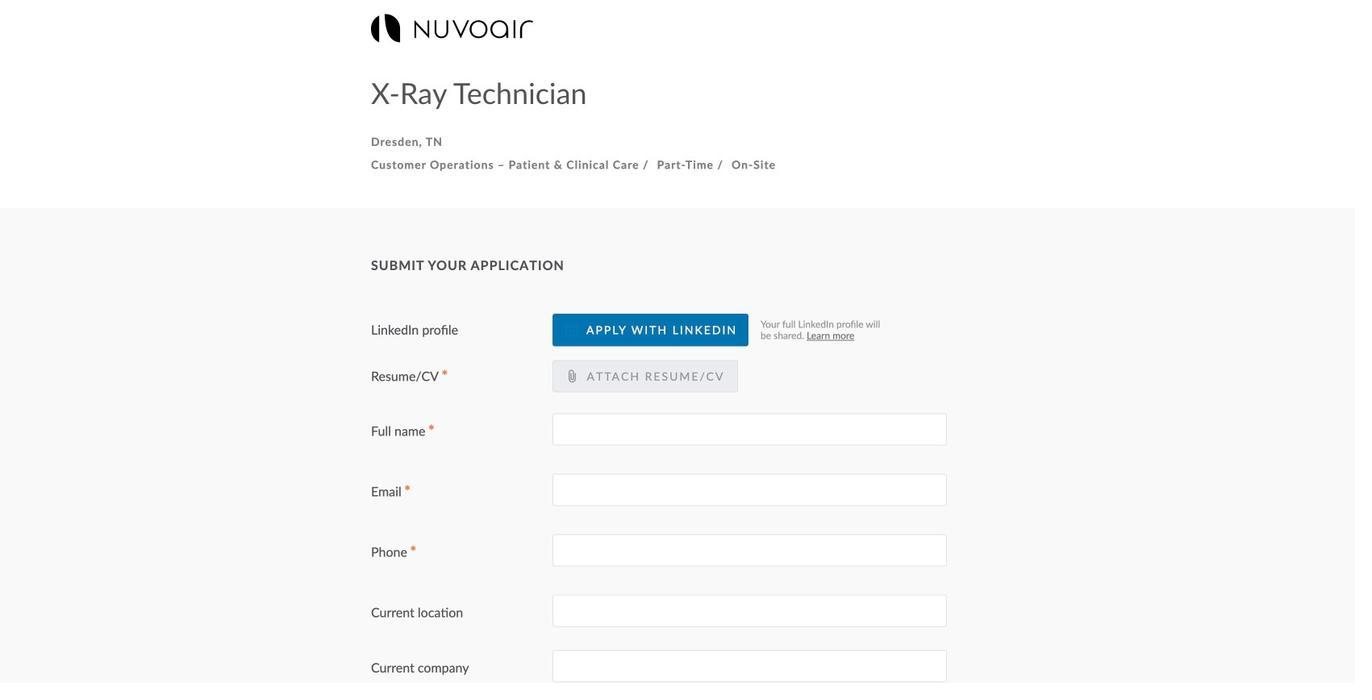 Task type: vqa. For each thing, say whether or not it's contained in the screenshot.
People.Ai Logo at top
no



Task type: describe. For each thing, give the bounding box(es) containing it.
nuvoair logo image
[[371, 14, 533, 42]]



Task type: locate. For each thing, give the bounding box(es) containing it.
paperclip image
[[565, 370, 578, 383]]

None text field
[[552, 595, 947, 627]]

None email field
[[552, 474, 947, 506]]

None text field
[[552, 414, 947, 446], [552, 535, 947, 567], [552, 650, 947, 682], [552, 414, 947, 446], [552, 535, 947, 567], [552, 650, 947, 682]]



